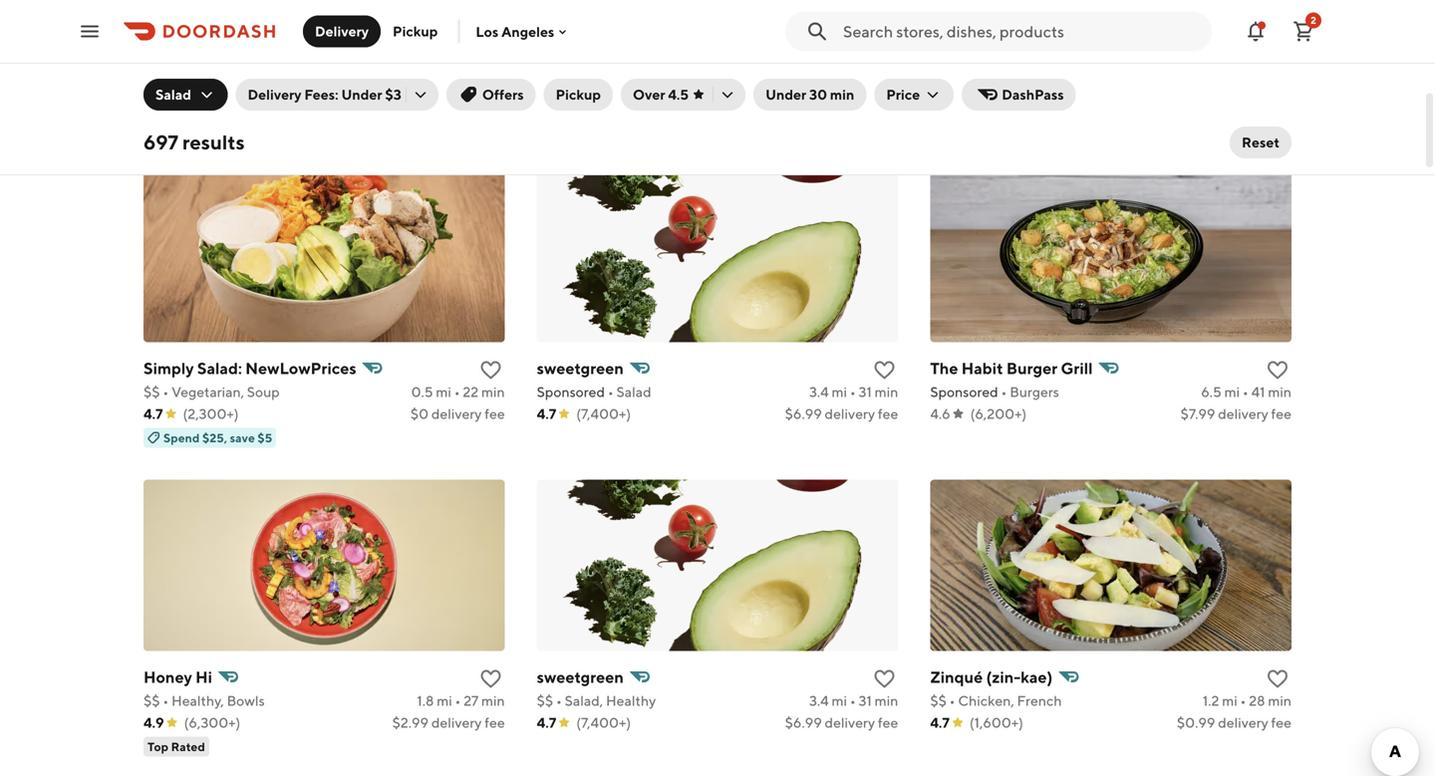 Task type: locate. For each thing, give the bounding box(es) containing it.
22
[[463, 384, 479, 400]]

1 vertical spatial newlowprices
[[245, 359, 357, 378]]

1 horizontal spatial simply
[[338, 75, 380, 91]]

1 $6.99 from the top
[[785, 406, 822, 422]]

simply salad: newlowprices for (2,300+)
[[338, 75, 520, 91]]

1 vertical spatial pickup
[[556, 86, 601, 103]]

over
[[633, 86, 665, 103]]

4.7 down 'zinqué'
[[930, 715, 950, 731]]

click to add this store to your saved list image for kae)
[[1266, 668, 1290, 692]]

1 vertical spatial cobb
[[920, 47, 961, 66]]

0 horizontal spatial click to add this store to your saved list image
[[479, 668, 503, 692]]

1 under from the left
[[341, 86, 382, 103]]

under left $3 at the left
[[341, 86, 382, 103]]

0 vertical spatial simply
[[338, 75, 380, 91]]

27
[[464, 693, 479, 709]]

&
[[794, 25, 805, 44]]

1 31 from the top
[[859, 384, 872, 400]]

simply up vegetarian,
[[144, 359, 194, 378]]

newlowprices up soup
[[245, 359, 357, 378]]

$2.99
[[392, 715, 429, 731]]

1 vertical spatial delivery
[[248, 86, 302, 103]]

spend $25, save $5
[[163, 431, 272, 445]]

(7,400+) up results at the top left
[[183, 95, 238, 111]]

$14.20
[[726, 71, 769, 87]]

0 horizontal spatial pickup
[[393, 23, 438, 39]]

0 vertical spatial salad:
[[383, 75, 421, 91]]

cobb up $16.19
[[920, 47, 961, 66]]

min inside button
[[830, 86, 855, 103]]

2 vertical spatial (7,400+)
[[576, 715, 631, 731]]

$$ left salad, at the bottom of page
[[537, 693, 553, 709]]

click to add this store to your saved list image up 0.5 mi • 22 min
[[479, 359, 503, 382]]

$$ for sweetgreen
[[537, 693, 553, 709]]

mi for zinqué
[[1222, 693, 1238, 709]]

delivery inside button
[[315, 23, 369, 39]]

1 sponsored from the left
[[537, 384, 605, 400]]

2 horizontal spatial click to add this store to your saved list image
[[1266, 359, 1290, 382]]

2 $6.99 delivery fee from the top
[[785, 715, 899, 731]]

honey
[[144, 668, 192, 687]]

0 vertical spatial 31
[[859, 384, 872, 400]]

pickup button
[[381, 15, 450, 47], [544, 79, 613, 111]]

0 vertical spatial delivery
[[315, 23, 369, 39]]

chick-
[[532, 75, 575, 91]]

your
[[198, 25, 232, 44]]

create your own $11.95
[[144, 25, 271, 63]]

$$ for zinqué (zin-kae)
[[930, 693, 947, 709]]

0 horizontal spatial newlowprices
[[245, 359, 357, 378]]

0 horizontal spatial click to add this store to your saved list image
[[479, 359, 503, 382]]

1 horizontal spatial pickup
[[556, 86, 601, 103]]

$2.99 delivery fee
[[392, 715, 505, 731]]

reset button
[[1230, 127, 1292, 159]]

salad: for 0.5 mi • 22 min
[[197, 359, 242, 378]]

delivery for salad:
[[432, 406, 482, 422]]

delivery left fees: on the left
[[248, 86, 302, 103]]

1 vertical spatial simply
[[144, 359, 194, 378]]

the
[[930, 359, 959, 378]]

$​0 delivery fee
[[411, 406, 505, 422]]

0 horizontal spatial simply
[[144, 359, 194, 378]]

4.7 left $3 at the left
[[338, 95, 357, 111]]

farmer's chopped cobb salad™ $16.19
[[920, 25, 1058, 85]]

4.7 up 697
[[144, 95, 163, 111]]

$3
[[385, 86, 402, 103]]

fee
[[485, 406, 505, 422], [878, 406, 899, 422], [1272, 406, 1292, 422], [485, 715, 505, 731], [878, 715, 899, 731], [1272, 715, 1292, 731]]

0 vertical spatial $6.99
[[785, 406, 822, 422]]

click to add this store to your saved list image for newlowprices
[[479, 359, 503, 382]]

mendocino farms
[[726, 101, 839, 117]]

los angeles
[[476, 23, 555, 40]]

click to add this store to your saved list image
[[1266, 359, 1290, 382], [479, 668, 503, 692], [873, 668, 897, 692]]

mi for simply
[[436, 384, 452, 400]]

1 vertical spatial sweetgreen
[[537, 359, 624, 378]]

31 for the middle click to add this store to your saved list image
[[859, 693, 872, 709]]

soup
[[247, 384, 280, 400]]

salad™
[[964, 47, 1019, 66]]

click to add this store to your saved list image for habit
[[1266, 359, 1290, 382]]

2 31 from the top
[[859, 693, 872, 709]]

1 vertical spatial simply salad: newlowprices
[[144, 359, 357, 378]]

0 vertical spatial sweetgreen
[[144, 75, 218, 91]]

0 vertical spatial simply salad: newlowprices
[[338, 75, 520, 91]]

(7,400+) for click to add this store to your saved list icon to the middle
[[576, 406, 631, 422]]

$0.99
[[1177, 715, 1216, 731]]

(1,600+)
[[970, 715, 1024, 731]]

french
[[1017, 693, 1062, 709]]

$6.99 delivery fee
[[785, 406, 899, 422], [785, 715, 899, 731]]

sweetgreen up salad, at the bottom of page
[[537, 668, 624, 687]]

1 vertical spatial salad:
[[197, 359, 242, 378]]

$$ down 'zinqué'
[[930, 693, 947, 709]]

1 vertical spatial $6.99 delivery fee
[[785, 715, 899, 731]]

click to add this store to your saved list image
[[479, 359, 503, 382], [873, 359, 897, 382], [1266, 668, 1290, 692]]

sponsored
[[537, 384, 605, 400], [930, 384, 999, 400]]

$$ up 4.9 at the left bottom of page
[[144, 693, 160, 709]]

2 sponsored from the left
[[930, 384, 999, 400]]

0 vertical spatial newlowprices
[[424, 75, 520, 91]]

vegetarian,
[[171, 384, 244, 400]]

0 vertical spatial 3.4 mi • 31 min
[[809, 384, 899, 400]]

1 horizontal spatial under
[[766, 86, 807, 103]]

0 vertical spatial pickup button
[[381, 15, 450, 47]]

0 vertical spatial pickup
[[393, 23, 438, 39]]

click to add this store to your saved list image left 'zinqué'
[[873, 668, 897, 692]]

0.5 mi • 22 min
[[411, 384, 505, 400]]

1.8
[[417, 693, 434, 709]]

boys
[[968, 97, 998, 113]]

1 horizontal spatial sponsored
[[930, 384, 999, 400]]

(7,400+)
[[183, 95, 238, 111], [576, 406, 631, 422], [576, 715, 631, 731]]

2 under from the left
[[766, 86, 807, 103]]

1 horizontal spatial cobb
[[920, 47, 961, 66]]

1 vertical spatial pickup button
[[544, 79, 613, 111]]

mi for honey
[[437, 693, 452, 709]]

0 horizontal spatial cobb
[[532, 25, 573, 44]]

4.5 right over
[[668, 86, 689, 103]]

1.2 mi • 28 min
[[1203, 693, 1292, 709]]

1 items, open order cart image
[[1292, 19, 1316, 43]]

salad inside button
[[156, 86, 191, 103]]

31 for click to add this store to your saved list icon to the middle
[[859, 384, 872, 400]]

1 horizontal spatial 4.5
[[668, 86, 689, 103]]

697
[[144, 131, 178, 154]]

cobb up $13.65
[[532, 25, 573, 44]]

1 horizontal spatial pickup button
[[544, 79, 613, 111]]

$$ for honey hi
[[144, 693, 160, 709]]

click to add this store to your saved list image left the
[[873, 359, 897, 382]]

fee for (zin-
[[1272, 715, 1292, 731]]

$3.25
[[1114, 49, 1150, 65]]

newlowprices
[[424, 75, 520, 91], [245, 359, 357, 378]]

delivery for delivery
[[315, 23, 369, 39]]

delivery up $10.70
[[315, 23, 369, 39]]

honey hi
[[144, 668, 212, 687]]

simply down $10.70
[[338, 75, 380, 91]]

4.7 down $$ • vegetarian, soup
[[144, 406, 163, 422]]

under inside button
[[766, 86, 807, 103]]

simply salad: newlowprices down $10.70
[[338, 75, 520, 91]]

0 vertical spatial $6.99 delivery fee
[[785, 406, 899, 422]]

delivery for habit
[[1218, 406, 1269, 422]]

$$ • healthy, bowls
[[144, 693, 265, 709]]

2 $6.99 from the top
[[785, 715, 822, 731]]

$25,
[[202, 431, 227, 445]]

1 vertical spatial (7,400+)
[[576, 406, 631, 422]]

sweetgreen for 4.7
[[144, 75, 218, 91]]

(7,400+) down sponsored • salad at the left of page
[[576, 406, 631, 422]]

(2,300+) down $10.70
[[377, 95, 433, 111]]

macaroni salad
[[1114, 25, 1228, 44]]

1 vertical spatial 31
[[859, 693, 872, 709]]

1 horizontal spatial delivery
[[315, 23, 369, 39]]

1 vertical spatial (2,300+)
[[183, 406, 239, 422]]

697 results
[[144, 131, 245, 154]]

1 vertical spatial $6.99
[[785, 715, 822, 731]]

2 horizontal spatial click to add this store to your saved list image
[[1266, 668, 1290, 692]]

salad $10.70
[[338, 25, 381, 63]]

fee for hi
[[485, 715, 505, 731]]

1 vertical spatial 3.4
[[809, 693, 829, 709]]

1 horizontal spatial click to add this store to your saved list image
[[873, 359, 897, 382]]

los angeles button
[[476, 23, 571, 40]]

click to add this store to your saved list image up 1.8 mi • 27 min on the left bottom of the page
[[479, 668, 503, 692]]

dashpass button
[[962, 79, 1076, 111]]

4.7 down the $$ • salad, healthy
[[537, 715, 556, 731]]

sweetgreen up sponsored • salad at the left of page
[[537, 359, 624, 378]]

2 vertical spatial sweetgreen
[[537, 668, 624, 687]]

$$ left vegetarian,
[[144, 384, 160, 400]]

simply salad: newlowprices up soup
[[144, 359, 357, 378]]

4.5 inside button
[[668, 86, 689, 103]]

31
[[859, 384, 872, 400], [859, 693, 872, 709]]

mi for the
[[1225, 384, 1240, 400]]

0 horizontal spatial salad:
[[197, 359, 242, 378]]

$7.99 delivery fee
[[1181, 406, 1292, 422]]

pickup
[[393, 23, 438, 39], [556, 86, 601, 103]]

farmer's
[[920, 25, 985, 44]]

0 horizontal spatial under
[[341, 86, 382, 103]]

(2,300+) down $$ • vegetarian, soup
[[183, 406, 239, 422]]

0 vertical spatial (2,300+)
[[377, 95, 433, 111]]

0 horizontal spatial sponsored
[[537, 384, 605, 400]]

0 horizontal spatial 4.5
[[532, 95, 552, 111]]

1.2
[[1203, 693, 1220, 709]]

2 button
[[1284, 11, 1324, 51]]

click to add this store to your saved list image up 1.2 mi • 28 min at the right bottom
[[1266, 668, 1290, 692]]

0 horizontal spatial delivery
[[248, 86, 302, 103]]

hi
[[196, 668, 212, 687]]

1 horizontal spatial salad:
[[383, 75, 421, 91]]

•
[[1156, 49, 1162, 65], [775, 71, 781, 87], [163, 384, 169, 400], [454, 384, 460, 400], [608, 384, 614, 400], [850, 384, 856, 400], [1001, 384, 1007, 400], [1243, 384, 1249, 400], [163, 693, 169, 709], [455, 693, 461, 709], [556, 693, 562, 709], [850, 693, 856, 709], [950, 693, 956, 709], [1241, 693, 1247, 709]]

1 vertical spatial 3.4 mi • 31 min
[[809, 693, 899, 709]]

cobb inside the cobb salad $13.65
[[532, 25, 573, 44]]

0 vertical spatial 3.4
[[809, 384, 829, 400]]

under left 30
[[766, 86, 807, 103]]

0 vertical spatial cobb
[[532, 25, 573, 44]]

4.7
[[144, 95, 163, 111], [338, 95, 357, 111], [144, 406, 163, 422], [537, 406, 556, 422], [537, 715, 556, 731], [930, 715, 950, 731]]

click to add this store to your saved list image up 6.5 mi • 41 min
[[1266, 359, 1290, 382]]

(7,400+) for the middle click to add this store to your saved list image
[[576, 715, 631, 731]]

91%(36)
[[1196, 49, 1246, 65]]

save
[[230, 431, 255, 445]]

$$
[[144, 384, 160, 400], [144, 693, 160, 709], [537, 693, 553, 709], [930, 693, 947, 709]]

(7,400+) down the $$ • salad, healthy
[[576, 715, 631, 731]]

sweetgreen down $11.95 on the top of page
[[144, 75, 218, 91]]

angeles
[[502, 23, 555, 40]]

4.5 down chick-
[[532, 95, 552, 111]]

sponsored for sweetgreen
[[537, 384, 605, 400]]

1 horizontal spatial newlowprices
[[424, 75, 520, 91]]

salad
[[338, 25, 379, 44], [576, 25, 617, 44], [1187, 25, 1228, 44], [156, 86, 191, 103], [617, 384, 652, 400]]

under
[[341, 86, 382, 103], [766, 86, 807, 103]]

30
[[810, 86, 827, 103]]

newlowprices down los
[[424, 75, 520, 91]]

1 3.4 from the top
[[809, 384, 829, 400]]



Task type: vqa. For each thing, say whether or not it's contained in the screenshot.
top $6.99
yes



Task type: describe. For each thing, give the bounding box(es) containing it.
habit
[[962, 359, 1003, 378]]

price
[[887, 86, 920, 103]]

cobb inside farmer's chopped cobb salad™ $16.19
[[920, 47, 961, 66]]

0.5
[[411, 384, 433, 400]]

chicken,
[[958, 693, 1015, 709]]

zinqué (zin-kae)
[[930, 668, 1053, 687]]

salad inside the cobb salad $13.65
[[576, 25, 617, 44]]

price button
[[875, 79, 954, 111]]

$11.95
[[144, 47, 183, 63]]

6.5 mi • 41 min
[[1201, 384, 1292, 400]]

healthy
[[606, 693, 656, 709]]

salad: for (2,300+)
[[383, 75, 421, 91]]

a
[[593, 75, 603, 91]]

grill
[[1061, 359, 1093, 378]]

newlowprices for (2,300+)
[[424, 75, 520, 91]]

$3.25 •
[[1114, 49, 1162, 65]]

$$ • salad, healthy
[[537, 693, 656, 709]]

1 horizontal spatial (2,300+)
[[377, 95, 433, 111]]

farmer
[[920, 97, 965, 113]]

(6,300+)
[[184, 715, 241, 731]]

burger
[[1007, 359, 1058, 378]]

sponsored • salad
[[537, 384, 652, 400]]

6.5
[[1201, 384, 1222, 400]]

simply salad: newlowprices for 0.5 mi • 22 min
[[144, 359, 357, 378]]

0 vertical spatial (7,400+)
[[183, 95, 238, 111]]

4.7 down sponsored • salad at the left of page
[[537, 406, 556, 422]]

4.9
[[144, 715, 164, 731]]

cobb salad $13.65
[[532, 25, 617, 63]]

rated
[[171, 740, 205, 754]]

delivery for (zin-
[[1218, 715, 1269, 731]]

chopped
[[988, 25, 1058, 44]]

0 horizontal spatial pickup button
[[381, 15, 450, 47]]

$13.65
[[532, 47, 574, 63]]

$$ for simply salad: newlowprices
[[144, 384, 160, 400]]

sweetgreen for sponsored
[[537, 359, 624, 378]]

notification bell image
[[1244, 19, 1268, 43]]

superfood
[[726, 47, 805, 66]]

sponsored for the habit burger grill
[[930, 384, 999, 400]]

avocado
[[726, 25, 791, 44]]

$​0
[[411, 406, 429, 422]]

salad,
[[565, 693, 603, 709]]

1 $6.99 delivery fee from the top
[[785, 406, 899, 422]]

$14.20 •
[[726, 71, 781, 87]]

28
[[1249, 693, 1266, 709]]

farmer boys
[[920, 97, 998, 113]]

1 3.4 mi • 31 min from the top
[[809, 384, 899, 400]]

2 3.4 mi • 31 min from the top
[[809, 693, 899, 709]]

$$ • chicken, french
[[930, 693, 1062, 709]]

delivery for hi
[[432, 715, 482, 731]]

(zin-
[[986, 668, 1021, 687]]

94%(52)
[[815, 71, 868, 87]]

salad inside salad $10.70
[[338, 25, 379, 44]]

top
[[148, 740, 169, 754]]

fee for habit
[[1272, 406, 1292, 422]]

burgers
[[1010, 384, 1060, 400]]

2
[[1311, 14, 1317, 26]]

$7.99
[[1181, 406, 1216, 422]]

4.6
[[930, 406, 951, 422]]

the habit burger grill
[[930, 359, 1093, 378]]

create
[[144, 25, 194, 44]]

click to add this store to your saved list image for hi
[[479, 668, 503, 692]]

under 30 min button
[[754, 79, 867, 111]]

(1,400+)
[[572, 95, 626, 111]]

zinqué
[[930, 668, 983, 687]]

open menu image
[[78, 19, 102, 43]]

dashpass
[[1002, 86, 1064, 103]]

bowls
[[227, 693, 265, 709]]

$0.99 delivery fee
[[1177, 715, 1292, 731]]

fees:
[[304, 86, 339, 103]]

under 30 min
[[766, 86, 855, 103]]

ensalada
[[808, 47, 875, 66]]

delivery for delivery fees: under $3
[[248, 86, 302, 103]]

offers button
[[446, 79, 536, 111]]

$16.19
[[920, 69, 959, 85]]

simply for (2,300+)
[[338, 75, 380, 91]]

quinoa
[[808, 25, 863, 44]]

results
[[182, 131, 245, 154]]

newlowprices for 0.5 mi • 22 min
[[245, 359, 357, 378]]

macaroni
[[1114, 25, 1183, 44]]

2 3.4 from the top
[[809, 693, 829, 709]]

mendocino
[[726, 101, 798, 117]]

delivery fees: under $3
[[248, 86, 402, 103]]

simply for 0.5 mi • 22 min
[[144, 359, 194, 378]]

healthy,
[[171, 693, 224, 709]]

chick-fil-a
[[532, 75, 603, 91]]

0 horizontal spatial (2,300+)
[[183, 406, 239, 422]]

own
[[235, 25, 271, 44]]

salad button
[[144, 79, 228, 111]]

sponsored • burgers
[[930, 384, 1060, 400]]

$10.70
[[338, 47, 381, 63]]

farms
[[801, 101, 839, 117]]

1 horizontal spatial click to add this store to your saved list image
[[873, 668, 897, 692]]

$5
[[258, 431, 272, 445]]

los
[[476, 23, 499, 40]]

fee for salad:
[[485, 406, 505, 422]]

(6,200+)
[[971, 406, 1027, 422]]

1.8 mi • 27 min
[[417, 693, 505, 709]]

avocado & quinoa superfood ensalada
[[726, 25, 875, 66]]

Store search: begin typing to search for stores available on DoorDash text field
[[843, 20, 1200, 42]]



